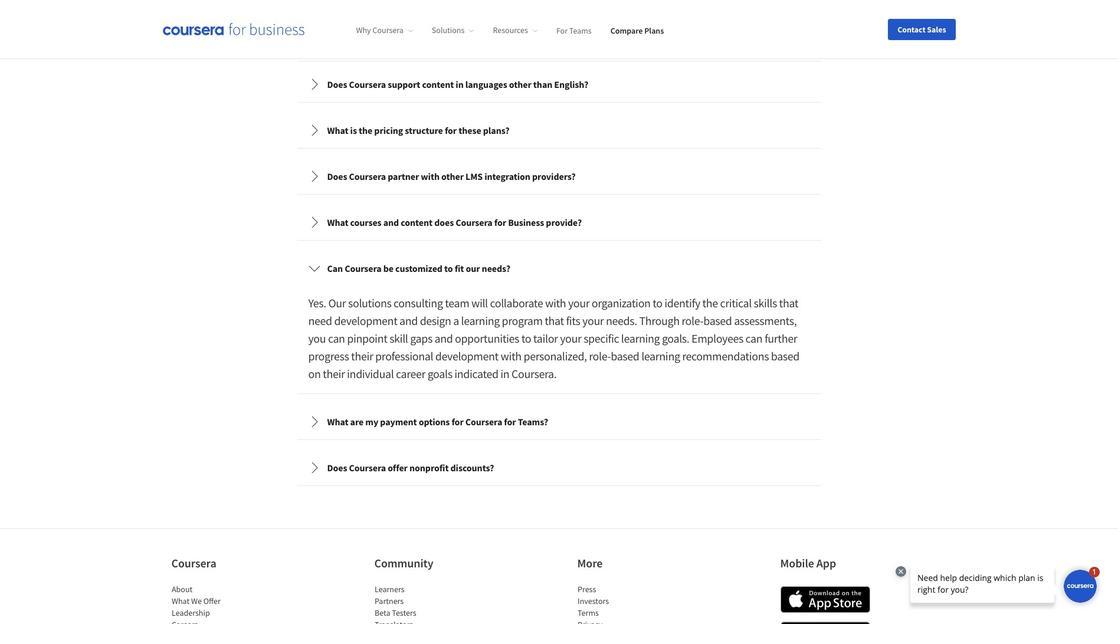Task type: describe. For each thing, give the bounding box(es) containing it.
does for does coursera support content in languages other than english?
[[327, 78, 347, 90]]

community
[[374, 556, 433, 570]]

organization
[[592, 295, 651, 310]]

partner
[[388, 170, 419, 182]]

coursera inside "dropdown button"
[[345, 262, 382, 274]]

2 vertical spatial to
[[521, 331, 531, 345]]

what for what are my payment options for coursera for teams?
[[327, 416, 348, 428]]

for left teams? at the bottom of page
[[504, 416, 516, 428]]

leadership link
[[171, 607, 210, 618]]

contact sales
[[898, 24, 946, 35]]

tailor
[[533, 331, 558, 345]]

specific
[[584, 331, 619, 345]]

compare plans
[[610, 25, 664, 36]]

indicated
[[454, 366, 498, 381]]

solutions
[[348, 295, 391, 310]]

download on the app store image
[[780, 586, 870, 613]]

does coursera offer nonprofit discounts?
[[327, 462, 494, 474]]

2 horizontal spatial to
[[653, 295, 662, 310]]

coursera up 'discounts?'
[[465, 416, 502, 428]]

needs.
[[606, 313, 637, 328]]

through
[[639, 313, 680, 328]]

partners
[[374, 596, 403, 606]]

coursera left the partner
[[349, 170, 386, 182]]

business
[[508, 216, 544, 228]]

can coursera be customized to fit our needs?
[[327, 262, 510, 274]]

list for coursera
[[171, 583, 272, 624]]

the inside yes. our solutions consulting team will collaborate with your organization to identify the critical skills that need development and design a learning program that fits your needs. through role-based assessments, you can pinpoint skill gaps and opportunities to tailor your specific learning goals. employees can further progress their professional  development with personalized, role-based learning recommendations based on their individual career goals indicated in coursera.
[[702, 295, 718, 310]]

what is the pricing structure for these plans?
[[327, 124, 510, 136]]

personalized,
[[524, 348, 587, 363]]

sales
[[927, 24, 946, 35]]

for left these
[[445, 124, 457, 136]]

lms
[[466, 170, 483, 182]]

coursera up about at the bottom left of the page
[[171, 556, 216, 570]]

compare
[[610, 25, 643, 36]]

coursera right "why"
[[373, 25, 403, 36]]

plans?
[[483, 124, 510, 136]]

english?
[[554, 78, 588, 90]]

fits
[[566, 313, 580, 328]]

teams
[[569, 25, 592, 36]]

options
[[419, 416, 450, 428]]

can coursera be customized to fit our needs? button
[[299, 252, 819, 285]]

1 horizontal spatial their
[[351, 348, 373, 363]]

1 vertical spatial with
[[545, 295, 566, 310]]

pinpoint
[[347, 331, 387, 345]]

need
[[308, 313, 332, 328]]

terms link
[[577, 607, 598, 618]]

about link
[[171, 584, 192, 594]]

1 horizontal spatial and
[[400, 313, 418, 328]]

support
[[388, 78, 420, 90]]

offer
[[203, 596, 220, 606]]

investors
[[577, 596, 609, 606]]

contact sales button
[[888, 19, 956, 40]]

what courses and content does coursera for business provide? button
[[299, 206, 819, 239]]

investors link
[[577, 596, 609, 606]]

list item for coursera
[[171, 619, 272, 624]]

provide?
[[546, 216, 582, 228]]

other inside dropdown button
[[441, 170, 464, 182]]

compare plans link
[[610, 25, 664, 36]]

terms
[[577, 607, 598, 618]]

a
[[453, 313, 459, 328]]

be
[[383, 262, 394, 274]]

0 vertical spatial that
[[779, 295, 798, 310]]

on
[[308, 366, 321, 381]]

gaps
[[410, 331, 432, 345]]

goals.
[[662, 331, 689, 345]]

skills
[[754, 295, 777, 310]]

does for does coursera offer nonprofit discounts?
[[327, 462, 347, 474]]

our
[[466, 262, 480, 274]]

learners link
[[374, 584, 404, 594]]

coursera right does at top left
[[456, 216, 492, 228]]

nonprofit
[[409, 462, 449, 474]]

1 vertical spatial your
[[582, 313, 604, 328]]

design
[[420, 313, 451, 328]]

needs?
[[482, 262, 510, 274]]

you
[[308, 331, 326, 345]]

for
[[556, 25, 568, 36]]

solutions link
[[432, 25, 474, 36]]

coursera inside dropdown button
[[349, 78, 386, 90]]

integration
[[485, 170, 530, 182]]

further
[[765, 331, 797, 345]]

beta
[[374, 607, 390, 618]]

what are my payment options for coursera for teams?
[[327, 416, 548, 428]]

can
[[327, 262, 343, 274]]

offer
[[388, 462, 408, 474]]

resources link
[[493, 25, 537, 36]]

leadership
[[171, 607, 210, 618]]

does coursera offer nonprofit discounts? button
[[299, 451, 819, 484]]

list for community
[[374, 583, 475, 624]]

what we offer link
[[171, 596, 220, 606]]

plans
[[644, 25, 664, 36]]

why coursera link
[[356, 25, 413, 36]]

consulting
[[394, 295, 443, 310]]

1 horizontal spatial with
[[501, 348, 521, 363]]

with inside dropdown button
[[421, 170, 440, 182]]

press link
[[577, 584, 596, 594]]

solutions
[[432, 25, 465, 36]]

assessments,
[[734, 313, 797, 328]]

2 vertical spatial learning
[[641, 348, 680, 363]]

for teams
[[556, 25, 592, 36]]

what inside about what we offer leadership
[[171, 596, 189, 606]]

what for what courses and content does coursera for business provide?
[[327, 216, 348, 228]]

we
[[191, 596, 201, 606]]

list item for more
[[577, 619, 678, 624]]

why coursera
[[356, 25, 403, 36]]

customized
[[395, 262, 442, 274]]

2 can from the left
[[746, 331, 762, 345]]

our
[[328, 295, 346, 310]]



Task type: vqa. For each thing, say whether or not it's contained in the screenshot.


Task type: locate. For each thing, give the bounding box(es) containing it.
1 vertical spatial development
[[435, 348, 499, 363]]

2 does from the top
[[327, 170, 347, 182]]

0 vertical spatial learning
[[461, 313, 500, 328]]

that right skills
[[779, 295, 798, 310]]

program
[[502, 313, 543, 328]]

0 vertical spatial in
[[456, 78, 464, 90]]

based down further
[[771, 348, 799, 363]]

that
[[779, 295, 798, 310], [545, 313, 564, 328]]

payment
[[380, 416, 417, 428]]

based down specific
[[611, 348, 639, 363]]

2 horizontal spatial and
[[435, 331, 453, 345]]

other inside dropdown button
[[509, 78, 531, 90]]

2 vertical spatial and
[[435, 331, 453, 345]]

1 horizontal spatial that
[[779, 295, 798, 310]]

the right is
[[359, 124, 372, 136]]

than
[[533, 78, 552, 90]]

their down progress
[[323, 366, 345, 381]]

list containing about
[[171, 583, 272, 624]]

partners link
[[374, 596, 403, 606]]

can
[[328, 331, 345, 345], [746, 331, 762, 345]]

1 list from the left
[[171, 583, 272, 624]]

list containing learners
[[374, 583, 475, 624]]

0 vertical spatial their
[[351, 348, 373, 363]]

critical
[[720, 295, 752, 310]]

other left than
[[509, 78, 531, 90]]

recommendations
[[682, 348, 769, 363]]

collaborate
[[490, 295, 543, 310]]

2 vertical spatial with
[[501, 348, 521, 363]]

with
[[421, 170, 440, 182], [545, 295, 566, 310], [501, 348, 521, 363]]

1 horizontal spatial based
[[703, 313, 732, 328]]

with up coursera.
[[501, 348, 521, 363]]

1 horizontal spatial other
[[509, 78, 531, 90]]

list
[[171, 583, 272, 624], [374, 583, 475, 624], [577, 583, 678, 624]]

list item down press investors terms
[[577, 619, 678, 624]]

to down program
[[521, 331, 531, 345]]

with down can coursera be customized to fit our needs? "dropdown button"
[[545, 295, 566, 310]]

1 vertical spatial role-
[[589, 348, 611, 363]]

0 horizontal spatial list
[[171, 583, 272, 624]]

0 vertical spatial content
[[422, 78, 454, 90]]

what for what is the pricing structure for these plans?
[[327, 124, 348, 136]]

role- down specific
[[589, 348, 611, 363]]

yes.
[[308, 295, 326, 310]]

to left fit
[[444, 262, 453, 274]]

list item for community
[[374, 619, 475, 624]]

career
[[396, 366, 425, 381]]

list containing press
[[577, 583, 678, 624]]

1 horizontal spatial the
[[702, 295, 718, 310]]

other left lms
[[441, 170, 464, 182]]

your
[[568, 295, 590, 310], [582, 313, 604, 328], [560, 331, 581, 345]]

content for and
[[401, 216, 432, 228]]

pricing
[[374, 124, 403, 136]]

coursera left the support
[[349, 78, 386, 90]]

learners
[[374, 584, 404, 594]]

0 horizontal spatial development
[[334, 313, 397, 328]]

does coursera support content in languages other than english? button
[[299, 68, 819, 101]]

goals
[[428, 366, 452, 381]]

does coursera partner with other lms integration providers?
[[327, 170, 576, 182]]

in right indicated
[[501, 366, 509, 381]]

1 vertical spatial and
[[400, 313, 418, 328]]

1 horizontal spatial development
[[435, 348, 499, 363]]

testers
[[392, 607, 416, 618]]

3 does from the top
[[327, 462, 347, 474]]

contact
[[898, 24, 926, 35]]

opportunities
[[455, 331, 519, 345]]

content inside dropdown button
[[401, 216, 432, 228]]

the inside what is the pricing structure for these plans? dropdown button
[[359, 124, 372, 136]]

3 list from the left
[[577, 583, 678, 624]]

2 list from the left
[[374, 583, 475, 624]]

mobile app
[[780, 556, 836, 570]]

their down pinpoint
[[351, 348, 373, 363]]

your up fits
[[568, 295, 590, 310]]

1 vertical spatial to
[[653, 295, 662, 310]]

0 vertical spatial role-
[[682, 313, 703, 328]]

based up employees
[[703, 313, 732, 328]]

0 vertical spatial your
[[568, 295, 590, 310]]

what are my payment options for coursera for teams? button
[[299, 405, 819, 438]]

0 horizontal spatial can
[[328, 331, 345, 345]]

about what we offer leadership
[[171, 584, 220, 618]]

role- down identify
[[682, 313, 703, 328]]

in left languages
[[456, 78, 464, 90]]

1 vertical spatial the
[[702, 295, 718, 310]]

and
[[383, 216, 399, 228], [400, 313, 418, 328], [435, 331, 453, 345]]

learning down through
[[621, 331, 660, 345]]

teams?
[[518, 416, 548, 428]]

0 vertical spatial the
[[359, 124, 372, 136]]

2 horizontal spatial with
[[545, 295, 566, 310]]

learners partners beta testers
[[374, 584, 416, 618]]

1 horizontal spatial to
[[521, 331, 531, 345]]

0 horizontal spatial based
[[611, 348, 639, 363]]

does for does coursera partner with other lms integration providers?
[[327, 170, 347, 182]]

my
[[365, 416, 378, 428]]

list item down offer
[[171, 619, 272, 624]]

will
[[471, 295, 488, 310]]

content inside dropdown button
[[422, 78, 454, 90]]

1 list item from the left
[[171, 619, 272, 624]]

what left courses
[[327, 216, 348, 228]]

learning down the will
[[461, 313, 500, 328]]

0 horizontal spatial other
[[441, 170, 464, 182]]

list item down testers
[[374, 619, 475, 624]]

0 vertical spatial development
[[334, 313, 397, 328]]

2 vertical spatial does
[[327, 462, 347, 474]]

and right courses
[[383, 216, 399, 228]]

for left business
[[494, 216, 506, 228]]

what left is
[[327, 124, 348, 136]]

these
[[459, 124, 481, 136]]

content for support
[[422, 78, 454, 90]]

and down design
[[435, 331, 453, 345]]

with right the partner
[[421, 170, 440, 182]]

coursera
[[373, 25, 403, 36], [349, 78, 386, 90], [349, 170, 386, 182], [456, 216, 492, 228], [345, 262, 382, 274], [465, 416, 502, 428], [349, 462, 386, 474], [171, 556, 216, 570]]

2 horizontal spatial list item
[[577, 619, 678, 624]]

is
[[350, 124, 357, 136]]

2 horizontal spatial based
[[771, 348, 799, 363]]

1 vertical spatial content
[[401, 216, 432, 228]]

courses
[[350, 216, 382, 228]]

1 can from the left
[[328, 331, 345, 345]]

that left fits
[[545, 313, 564, 328]]

0 horizontal spatial list item
[[171, 619, 272, 624]]

does coursera support content in languages other than english?
[[327, 78, 588, 90]]

does
[[434, 216, 454, 228]]

in inside dropdown button
[[456, 78, 464, 90]]

structure
[[405, 124, 443, 136]]

0 horizontal spatial that
[[545, 313, 564, 328]]

to up through
[[653, 295, 662, 310]]

content right the support
[[422, 78, 454, 90]]

individual
[[347, 366, 394, 381]]

the left critical
[[702, 295, 718, 310]]

1 vertical spatial their
[[323, 366, 345, 381]]

2 horizontal spatial list
[[577, 583, 678, 624]]

can up progress
[[328, 331, 345, 345]]

development up indicated
[[435, 348, 499, 363]]

team
[[445, 295, 469, 310]]

what left are
[[327, 416, 348, 428]]

coursera for business image
[[163, 23, 304, 35]]

for
[[445, 124, 457, 136], [494, 216, 506, 228], [452, 416, 464, 428], [504, 416, 516, 428]]

what
[[327, 124, 348, 136], [327, 216, 348, 228], [327, 416, 348, 428], [171, 596, 189, 606]]

learning down goals.
[[641, 348, 680, 363]]

list for more
[[577, 583, 678, 624]]

2 list item from the left
[[374, 619, 475, 624]]

and down consulting on the left
[[400, 313, 418, 328]]

0 vertical spatial to
[[444, 262, 453, 274]]

app
[[816, 556, 836, 570]]

1 horizontal spatial can
[[746, 331, 762, 345]]

for teams link
[[556, 25, 592, 36]]

more
[[577, 556, 603, 570]]

what courses and content does coursera for business provide?
[[327, 216, 582, 228]]

1 horizontal spatial in
[[501, 366, 509, 381]]

2 vertical spatial your
[[560, 331, 581, 345]]

1 vertical spatial does
[[327, 170, 347, 182]]

0 horizontal spatial with
[[421, 170, 440, 182]]

coursera left offer
[[349, 462, 386, 474]]

to inside can coursera be customized to fit our needs? "dropdown button"
[[444, 262, 453, 274]]

development up pinpoint
[[334, 313, 397, 328]]

0 vertical spatial and
[[383, 216, 399, 228]]

0 horizontal spatial role-
[[589, 348, 611, 363]]

list item
[[171, 619, 272, 624], [374, 619, 475, 624], [577, 619, 678, 624]]

0 horizontal spatial in
[[456, 78, 464, 90]]

0 horizontal spatial the
[[359, 124, 372, 136]]

what is the pricing structure for these plans? button
[[299, 114, 819, 147]]

0 vertical spatial with
[[421, 170, 440, 182]]

your up specific
[[582, 313, 604, 328]]

content
[[422, 78, 454, 90], [401, 216, 432, 228]]

content left does at top left
[[401, 216, 432, 228]]

1 does from the top
[[327, 78, 347, 90]]

and inside dropdown button
[[383, 216, 399, 228]]

0 horizontal spatial their
[[323, 366, 345, 381]]

0 vertical spatial other
[[509, 78, 531, 90]]

get it on google play image
[[780, 622, 870, 624]]

0 horizontal spatial to
[[444, 262, 453, 274]]

press
[[577, 584, 596, 594]]

0 horizontal spatial and
[[383, 216, 399, 228]]

does coursera partner with other lms integration providers? button
[[299, 160, 819, 193]]

resources
[[493, 25, 528, 36]]

can down assessments, at right bottom
[[746, 331, 762, 345]]

what down about at the bottom left of the page
[[171, 596, 189, 606]]

1 horizontal spatial list
[[374, 583, 475, 624]]

for right options
[[452, 416, 464, 428]]

1 vertical spatial in
[[501, 366, 509, 381]]

1 horizontal spatial role-
[[682, 313, 703, 328]]

1 vertical spatial learning
[[621, 331, 660, 345]]

0 vertical spatial does
[[327, 78, 347, 90]]

1 horizontal spatial list item
[[374, 619, 475, 624]]

why
[[356, 25, 371, 36]]

languages
[[465, 78, 507, 90]]

yes. our solutions consulting team will collaborate with your organization to identify the critical skills that need development and design a learning program that fits your needs. through role-based assessments, you can pinpoint skill gaps and opportunities to tailor your specific learning goals. employees can further progress their professional  development with personalized, role-based learning recommendations based on their individual career goals indicated in coursera.
[[308, 295, 799, 381]]

skill
[[389, 331, 408, 345]]

3 list item from the left
[[577, 619, 678, 624]]

coursera.
[[512, 366, 557, 381]]

in inside yes. our solutions consulting team will collaborate with your organization to identify the critical skills that need development and design a learning program that fits your needs. through role-based assessments, you can pinpoint skill gaps and opportunities to tailor your specific learning goals. employees can further progress their professional  development with personalized, role-based learning recommendations based on their individual career goals indicated in coursera.
[[501, 366, 509, 381]]

role-
[[682, 313, 703, 328], [589, 348, 611, 363]]

to
[[444, 262, 453, 274], [653, 295, 662, 310], [521, 331, 531, 345]]

mobile
[[780, 556, 814, 570]]

1 vertical spatial other
[[441, 170, 464, 182]]

your down fits
[[560, 331, 581, 345]]

other
[[509, 78, 531, 90], [441, 170, 464, 182]]

does inside dropdown button
[[327, 78, 347, 90]]

1 vertical spatial that
[[545, 313, 564, 328]]

coursera left be
[[345, 262, 382, 274]]

progress
[[308, 348, 349, 363]]



